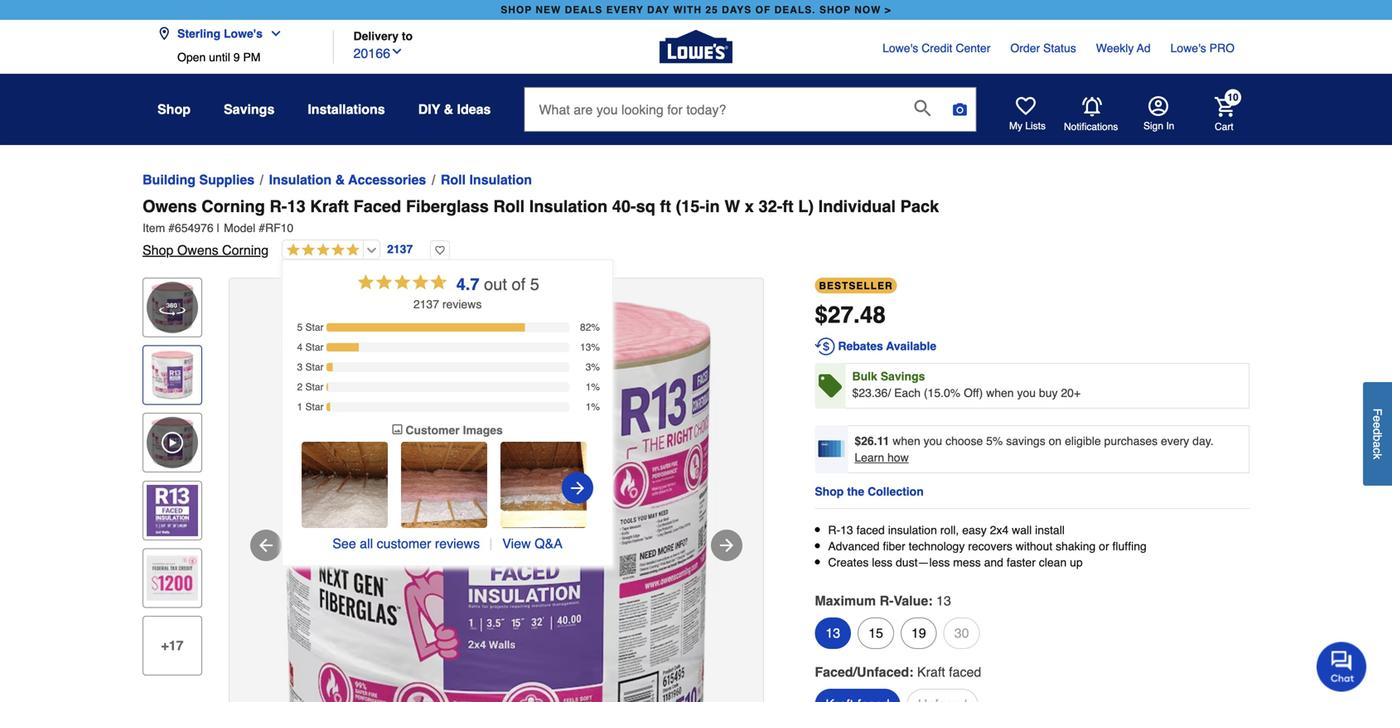 Task type: describe. For each thing, give the bounding box(es) containing it.
$
[[815, 302, 828, 328]]

insulation inside owens corning r-13 kraft faced fiberglass roll insulation 40-sq ft (15-in w x 32-ft l) individual pack item # 654976 | model # rf10
[[530, 197, 608, 216]]

2x4
[[990, 524, 1009, 537]]

roll,
[[941, 524, 959, 537]]

day.
[[1193, 434, 1214, 448]]

delivery
[[354, 29, 399, 43]]

13 inside r-13 faced insulation roll, easy 2x4 wall install advanced fiber technology recovers without shaking or fluffing creates less dust—less mess and faster clean up
[[841, 524, 854, 537]]

shaking
[[1056, 540, 1096, 553]]

arrow right image
[[717, 536, 737, 555]]

customer
[[377, 536, 431, 551]]

$23.36/
[[853, 386, 891, 400]]

less
[[872, 556, 893, 569]]

my
[[1010, 120, 1023, 132]]

shop for shop
[[158, 102, 191, 117]]

l)
[[799, 197, 814, 216]]

insulation & accessories
[[269, 172, 426, 187]]

40-
[[612, 197, 636, 216]]

1 star
[[297, 401, 324, 413]]

pack
[[901, 197, 940, 216]]

clean
[[1039, 556, 1067, 569]]

tag filled image
[[819, 374, 842, 398]]

building supplies link
[[143, 170, 255, 190]]

or
[[1099, 540, 1110, 553]]

customer images
[[406, 424, 503, 437]]

$26.11 when you choose 5% savings on eligible purchases every day. learn how
[[855, 434, 1214, 464]]

sign
[[1144, 120, 1164, 132]]

savings inside "bulk savings $23.36/ each (15.0% off) when you buy 20+"
[[881, 370, 926, 383]]

654976
[[175, 221, 214, 235]]

0 horizontal spatial roll
[[441, 172, 466, 187]]

1 vertical spatial owens
[[177, 243, 219, 258]]

pro
[[1210, 41, 1235, 55]]

purchases
[[1105, 434, 1158, 448]]

individual
[[819, 197, 896, 216]]

1 horizontal spatial 5
[[530, 275, 540, 294]]

photos image
[[392, 424, 402, 434]]

30
[[955, 625, 970, 641]]

chat invite button image
[[1317, 641, 1368, 692]]

arrow left image
[[256, 536, 276, 555]]

2 uploaded image image from the left
[[401, 475, 488, 492]]

out
[[484, 275, 507, 294]]

without
[[1016, 540, 1053, 553]]

1 # from the left
[[168, 221, 175, 235]]

5 star
[[297, 322, 324, 333]]

sterling lowe's button
[[158, 17, 289, 51]]

star for 2 star
[[305, 381, 324, 393]]

building supplies
[[143, 172, 255, 187]]

+17
[[161, 638, 184, 653]]

open
[[177, 51, 206, 64]]

x
[[745, 197, 754, 216]]

learn
[[855, 451, 885, 464]]

lowe's credit center
[[883, 41, 991, 55]]

building
[[143, 172, 196, 187]]

shop owens corning
[[143, 243, 269, 258]]

chevron down image inside sterling lowe's button
[[263, 27, 283, 40]]

1 vertical spatial 4.7 stars image
[[356, 273, 449, 292]]

days
[[722, 4, 752, 16]]

order status
[[1011, 41, 1077, 55]]

25
[[706, 4, 719, 16]]

lowe's for lowe's pro
[[1171, 41, 1207, 55]]

20166
[[354, 46, 390, 61]]

r- inside owens corning r-13 kraft faced fiberglass roll insulation 40-sq ft (15-in w x 32-ft l) individual pack item # 654976 | model # rf10
[[270, 197, 287, 216]]

each
[[895, 386, 921, 400]]

1 e from the top
[[1372, 416, 1385, 422]]

shop button
[[158, 95, 191, 124]]

camera image
[[952, 101, 969, 118]]

star for 1 star
[[305, 401, 324, 413]]

0 vertical spatial 4.7 stars image
[[283, 243, 360, 258]]

view q&a button
[[502, 535, 564, 553]]

& for ideas
[[444, 102, 454, 117]]

shop new deals every day with 25 days of deals. shop now >
[[501, 4, 892, 16]]

1 vertical spatial faced
[[949, 664, 982, 680]]

0 vertical spatial savings
[[224, 102, 275, 117]]

sterling lowe's
[[177, 27, 263, 40]]

20+
[[1062, 386, 1081, 400]]

faced inside r-13 faced insulation roll, easy 2x4 wall install advanced fiber technology recovers without shaking or fluffing creates less dust—less mess and faster clean up
[[857, 524, 885, 537]]

(15-
[[676, 197, 706, 216]]

1 vertical spatial kraft
[[918, 664, 946, 680]]

deals
[[565, 4, 603, 16]]

3
[[297, 361, 303, 373]]

insulation
[[889, 524, 938, 537]]

>
[[885, 4, 892, 16]]

heart outline image
[[430, 240, 450, 260]]

.
[[854, 302, 860, 328]]

eligible
[[1065, 434, 1102, 448]]

3%
[[586, 361, 600, 373]]

my lists
[[1010, 120, 1046, 132]]

13 right "value"
[[937, 593, 952, 608]]

2 vertical spatial r-
[[880, 593, 894, 608]]

technology
[[909, 540, 965, 553]]

lowe's home improvement account image
[[1149, 96, 1169, 116]]

shop for shop owens corning
[[143, 243, 174, 258]]

f e e d b a c k button
[[1364, 382, 1393, 486]]

1% for 2 star
[[586, 381, 600, 393]]

pm
[[243, 51, 261, 64]]

see
[[333, 536, 356, 551]]

view
[[503, 536, 531, 551]]

rebates available
[[838, 340, 937, 353]]

$ 27 . 48
[[815, 302, 886, 328]]

1% for 1 star
[[586, 401, 600, 413]]

2137 for 2137
[[387, 243, 413, 256]]

4.7
[[457, 275, 480, 294]]

2137 for 2137 review s
[[414, 298, 439, 311]]

shop for shop the collection
[[815, 485, 844, 498]]

1 vertical spatial corning
[[222, 243, 269, 258]]

available
[[887, 340, 937, 353]]

1 vertical spatial |
[[489, 535, 494, 554]]

2 ft from the left
[[783, 197, 794, 216]]

star for 3 star
[[305, 361, 324, 373]]

lowe's home improvement notification center image
[[1083, 97, 1103, 117]]

lowe's pro
[[1171, 41, 1235, 55]]

1 uploaded image image from the left
[[302, 475, 388, 492]]

weekly ad
[[1097, 41, 1151, 55]]

rf10
[[265, 221, 294, 235]]

rebates
[[838, 340, 884, 353]]

0 horizontal spatial :
[[910, 664, 914, 680]]

up
[[1070, 556, 1083, 569]]

maximum r-value : 13
[[815, 593, 952, 608]]

location image
[[158, 27, 171, 40]]

lowe's home improvement lists image
[[1016, 96, 1036, 116]]

bulk savings $23.36/ each (15.0% off) when you buy 20+
[[853, 370, 1081, 400]]

easy
[[963, 524, 987, 537]]

all
[[360, 536, 373, 551]]

star for 4 star
[[305, 342, 324, 353]]

1 vertical spatial 5
[[297, 322, 303, 333]]

1 ft from the left
[[660, 197, 671, 216]]

advanced
[[829, 540, 880, 553]]

item
[[143, 221, 165, 235]]

maximum
[[815, 593, 876, 608]]

of
[[512, 275, 526, 294]]

search image
[[915, 100, 931, 116]]

2 shop from the left
[[820, 4, 851, 16]]

faced/unfaced
[[815, 664, 910, 680]]

1
[[297, 401, 303, 413]]

the
[[847, 485, 865, 498]]

roll inside owens corning r-13 kraft faced fiberglass roll insulation 40-sq ft (15-in w x 32-ft l) individual pack item # 654976 | model # rf10
[[494, 197, 525, 216]]

15
[[869, 625, 884, 641]]

when inside $26.11 when you choose 5% savings on eligible purchases every day. learn how
[[893, 434, 921, 448]]

13%
[[580, 342, 600, 353]]



Task type: locate. For each thing, give the bounding box(es) containing it.
insulation inside "link"
[[269, 172, 332, 187]]

2 horizontal spatial uploaded image image
[[501, 475, 587, 492]]

r- inside r-13 faced insulation roll, easy 2x4 wall install advanced fiber technology recovers without shaking or fluffing creates less dust—less mess and faster clean up
[[829, 524, 841, 537]]

& inside insulation & accessories "link"
[[335, 172, 345, 187]]

owens corning  #rf10 image
[[230, 279, 764, 702]]

1 horizontal spatial when
[[987, 386, 1014, 400]]

owens down building
[[143, 197, 197, 216]]

corning
[[202, 197, 265, 216], [222, 243, 269, 258]]

e up b
[[1372, 422, 1385, 429]]

1 vertical spatial r-
[[829, 524, 841, 537]]

f
[[1372, 409, 1385, 416]]

until
[[209, 51, 230, 64]]

owens corning  #rf10 - thumbnail3 image
[[147, 552, 198, 604]]

1 horizontal spatial ft
[[783, 197, 794, 216]]

cart
[[1215, 121, 1234, 132]]

0 horizontal spatial #
[[168, 221, 175, 235]]

day
[[648, 4, 670, 16]]

every
[[1162, 434, 1190, 448]]

# right model
[[259, 221, 265, 235]]

3 star
[[297, 361, 324, 373]]

review
[[443, 298, 476, 311], [435, 536, 473, 551]]

you left choose
[[924, 434, 943, 448]]

savings
[[1007, 434, 1046, 448]]

chevron down image inside 20166 button
[[390, 45, 404, 58]]

savings up "each"
[[881, 370, 926, 383]]

review down 4.7
[[443, 298, 476, 311]]

corning up model
[[202, 197, 265, 216]]

0 horizontal spatial you
[[924, 434, 943, 448]]

owens down 654976
[[177, 243, 219, 258]]

1 vertical spatial 2137
[[414, 298, 439, 311]]

0 vertical spatial kraft
[[310, 197, 349, 216]]

chevron down image
[[263, 27, 283, 40], [390, 45, 404, 58]]

1 horizontal spatial shop
[[820, 4, 851, 16]]

uploaded image image up see
[[302, 475, 388, 492]]

lowe's inside button
[[224, 27, 263, 40]]

#
[[168, 221, 175, 235], [259, 221, 265, 235]]

2137 left 'heart outline' icon
[[387, 243, 413, 256]]

+17 button
[[143, 616, 202, 676]]

0 vertical spatial r-
[[270, 197, 287, 216]]

owens inside owens corning r-13 kraft faced fiberglass roll insulation 40-sq ft (15-in w x 32-ft l) individual pack item # 654976 | model # rf10
[[143, 197, 197, 216]]

insulation up rf10
[[269, 172, 332, 187]]

how
[[888, 451, 909, 464]]

1 horizontal spatial |
[[489, 535, 494, 554]]

owens corning  #rf10 - thumbnail2 image
[[147, 485, 198, 536]]

fiber
[[883, 540, 906, 553]]

2137 review s
[[414, 298, 482, 311]]

insulation up owens corning r-13 kraft faced fiberglass roll insulation 40-sq ft (15-in w x 32-ft l) individual pack item # 654976 | model # rf10
[[470, 172, 532, 187]]

uploaded image image up q&a
[[501, 475, 587, 492]]

shop left now
[[820, 4, 851, 16]]

9
[[234, 51, 240, 64]]

2 vertical spatial shop
[[815, 485, 844, 498]]

2
[[297, 381, 303, 393]]

c
[[1372, 448, 1385, 454]]

0 vertical spatial 5
[[530, 275, 540, 294]]

diy & ideas
[[418, 102, 491, 117]]

faced down "30"
[[949, 664, 982, 680]]

you inside $26.11 when you choose 5% savings on eligible purchases every day. learn how
[[924, 434, 943, 448]]

learn how button
[[855, 449, 909, 466]]

when inside "bulk savings $23.36/ each (15.0% off) when you buy 20+"
[[987, 386, 1014, 400]]

1 1% from the top
[[586, 381, 600, 393]]

shop down the "item"
[[143, 243, 174, 258]]

you left buy
[[1018, 386, 1036, 400]]

star right "1"
[[305, 401, 324, 413]]

insulation left 40-
[[530, 197, 608, 216]]

2 star from the top
[[305, 342, 324, 353]]

0 horizontal spatial shop
[[501, 4, 532, 16]]

corning down model
[[222, 243, 269, 258]]

5 up the 4
[[297, 322, 303, 333]]

bestseller
[[819, 280, 893, 292]]

82%
[[580, 322, 600, 333]]

2 horizontal spatial lowe's
[[1171, 41, 1207, 55]]

0 horizontal spatial |
[[217, 221, 220, 235]]

1 vertical spatial chevron down image
[[390, 45, 404, 58]]

s down 4.7
[[476, 298, 482, 311]]

$26.11
[[855, 434, 890, 448]]

lowe's up 9
[[224, 27, 263, 40]]

uploaded image image
[[302, 475, 388, 492], [401, 475, 488, 492], [501, 475, 587, 492]]

1 horizontal spatial faced
[[949, 664, 982, 680]]

2 1% from the top
[[586, 401, 600, 413]]

kraft down 19
[[918, 664, 946, 680]]

: down 19
[[910, 664, 914, 680]]

0 vertical spatial 2137
[[387, 243, 413, 256]]

# right the "item"
[[168, 221, 175, 235]]

credit
[[922, 41, 953, 55]]

lowe's pro link
[[1171, 40, 1235, 56]]

0 vertical spatial &
[[444, 102, 454, 117]]

star up 4 star
[[305, 322, 324, 333]]

r- up rf10
[[270, 197, 287, 216]]

Search Query text field
[[525, 88, 902, 131]]

weekly
[[1097, 41, 1134, 55]]

2 horizontal spatial r-
[[880, 593, 894, 608]]

1 vertical spatial s
[[473, 536, 480, 551]]

in
[[1167, 120, 1175, 132]]

customer
[[406, 424, 460, 437]]

ft left l)
[[783, 197, 794, 216]]

0 vertical spatial faced
[[857, 524, 885, 537]]

open until 9 pm
[[177, 51, 261, 64]]

s
[[476, 298, 482, 311], [473, 536, 480, 551]]

shop down open
[[158, 102, 191, 117]]

13
[[287, 197, 306, 216], [841, 524, 854, 537], [937, 593, 952, 608], [826, 625, 841, 641]]

0 vertical spatial s
[[476, 298, 482, 311]]

0 horizontal spatial kraft
[[310, 197, 349, 216]]

roll up fiberglass
[[441, 172, 466, 187]]

1 horizontal spatial chevron down image
[[390, 45, 404, 58]]

sign in
[[1144, 120, 1175, 132]]

& left accessories
[[335, 172, 345, 187]]

lowe's home improvement cart image
[[1215, 97, 1235, 117]]

supplies
[[199, 172, 255, 187]]

images
[[463, 424, 503, 437]]

0 horizontal spatial lowe's
[[224, 27, 263, 40]]

review right customer
[[435, 536, 473, 551]]

item number 6 5 4 9 7 6 and model number r f 1 0 element
[[143, 220, 1250, 236]]

13 up advanced
[[841, 524, 854, 537]]

| inside owens corning r-13 kraft faced fiberglass roll insulation 40-sq ft (15-in w x 32-ft l) individual pack item # 654976 | model # rf10
[[217, 221, 220, 235]]

you inside "bulk savings $23.36/ each (15.0% off) when you buy 20+"
[[1018, 386, 1036, 400]]

kraft inside owens corning r-13 kraft faced fiberglass roll insulation 40-sq ft (15-in w x 32-ft l) individual pack item # 654976 | model # rf10
[[310, 197, 349, 216]]

lowe's home improvement logo image
[[660, 10, 733, 83]]

0 vertical spatial owens
[[143, 197, 197, 216]]

0 vertical spatial review
[[443, 298, 476, 311]]

: down dust—less
[[929, 593, 933, 608]]

5 right of
[[530, 275, 540, 294]]

creates
[[829, 556, 869, 569]]

when up how
[[893, 434, 921, 448]]

0 vertical spatial chevron down image
[[263, 27, 283, 40]]

notifications
[[1065, 121, 1119, 132]]

faced up advanced
[[857, 524, 885, 537]]

1 star from the top
[[305, 322, 324, 333]]

ft right sq
[[660, 197, 671, 216]]

weekly ad link
[[1097, 40, 1151, 56]]

4 star from the top
[[305, 381, 324, 393]]

4
[[297, 342, 303, 353]]

lowe's for lowe's credit center
[[883, 41, 919, 55]]

shop left new at the left top of page
[[501, 4, 532, 16]]

13 up rf10
[[287, 197, 306, 216]]

1 vertical spatial savings
[[881, 370, 926, 383]]

see all customer review s
[[333, 536, 480, 551]]

delivery to
[[354, 29, 413, 43]]

w
[[725, 197, 741, 216]]

star right the 4
[[305, 342, 324, 353]]

1 vertical spatial when
[[893, 434, 921, 448]]

1 horizontal spatial lowe's
[[883, 41, 919, 55]]

1 horizontal spatial savings
[[881, 370, 926, 383]]

:
[[929, 593, 933, 608], [910, 664, 914, 680]]

27
[[828, 302, 854, 328]]

1 vertical spatial :
[[910, 664, 914, 680]]

faced
[[857, 524, 885, 537], [949, 664, 982, 680]]

0 horizontal spatial savings
[[224, 102, 275, 117]]

r- up 15
[[880, 593, 894, 608]]

0 vertical spatial shop
[[158, 102, 191, 117]]

r- up advanced
[[829, 524, 841, 537]]

owens corning  #rf10 - thumbnail image
[[147, 350, 198, 401]]

0 vertical spatial you
[[1018, 386, 1036, 400]]

4.7 stars image down 'heart outline' icon
[[356, 273, 449, 292]]

1 vertical spatial review
[[435, 536, 473, 551]]

0 horizontal spatial when
[[893, 434, 921, 448]]

dust—less
[[896, 556, 950, 569]]

s left view
[[473, 536, 480, 551]]

star right 2
[[305, 381, 324, 393]]

installations
[[308, 102, 385, 117]]

1 horizontal spatial kraft
[[918, 664, 946, 680]]

installations button
[[308, 95, 385, 124]]

0 vertical spatial :
[[929, 593, 933, 608]]

0 vertical spatial 1%
[[586, 381, 600, 393]]

e up d
[[1372, 416, 1385, 422]]

13 inside owens corning r-13 kraft faced fiberglass roll insulation 40-sq ft (15-in w x 32-ft l) individual pack item # 654976 | model # rf10
[[287, 197, 306, 216]]

shop new deals every day with 25 days of deals. shop now > link
[[498, 0, 895, 20]]

deals.
[[775, 4, 816, 16]]

& for accessories
[[335, 172, 345, 187]]

mess
[[954, 556, 981, 569]]

0 horizontal spatial r-
[[270, 197, 287, 216]]

4.7 stars image
[[283, 243, 360, 258], [356, 273, 449, 292]]

5%
[[987, 434, 1003, 448]]

& inside 'diy & ideas' 'button'
[[444, 102, 454, 117]]

48
[[860, 302, 886, 328]]

star right 3
[[305, 361, 324, 373]]

b
[[1372, 435, 1385, 442]]

| left view
[[489, 535, 494, 554]]

faced/unfaced : kraft faced
[[815, 664, 982, 680]]

shop left the the
[[815, 485, 844, 498]]

3 uploaded image image from the left
[[501, 475, 587, 492]]

3 star from the top
[[305, 361, 324, 373]]

0 vertical spatial corning
[[202, 197, 265, 216]]

wall
[[1012, 524, 1032, 537]]

center
[[956, 41, 991, 55]]

1 horizontal spatial roll
[[494, 197, 525, 216]]

1 vertical spatial shop
[[143, 243, 174, 258]]

1 horizontal spatial &
[[444, 102, 454, 117]]

model
[[224, 221, 256, 235]]

1 horizontal spatial :
[[929, 593, 933, 608]]

1 horizontal spatial uploaded image image
[[401, 475, 488, 492]]

lowe's left pro
[[1171, 41, 1207, 55]]

None search field
[[524, 87, 977, 145]]

1 vertical spatial roll
[[494, 197, 525, 216]]

1 shop from the left
[[501, 4, 532, 16]]

13 down maximum
[[826, 625, 841, 641]]

roll down roll insulation link
[[494, 197, 525, 216]]

when right off)
[[987, 386, 1014, 400]]

& right diy
[[444, 102, 454, 117]]

2 # from the left
[[259, 221, 265, 235]]

|
[[217, 221, 220, 235], [489, 535, 494, 554]]

(15.0%
[[924, 386, 961, 400]]

with
[[674, 4, 702, 16]]

1 vertical spatial 1%
[[586, 401, 600, 413]]

4 star
[[297, 342, 324, 353]]

1 horizontal spatial #
[[259, 221, 265, 235]]

star for 5 star
[[305, 322, 324, 333]]

| left model
[[217, 221, 220, 235]]

install
[[1036, 524, 1065, 537]]

10
[[1228, 92, 1239, 103]]

1 horizontal spatial you
[[1018, 386, 1036, 400]]

5 star from the top
[[305, 401, 324, 413]]

order status link
[[1011, 40, 1077, 56]]

to
[[402, 29, 413, 43]]

0 vertical spatial roll
[[441, 172, 466, 187]]

1 horizontal spatial r-
[[829, 524, 841, 537]]

2137 down 'heart outline' icon
[[414, 298, 439, 311]]

1 vertical spatial you
[[924, 434, 943, 448]]

corning inside owens corning r-13 kraft faced fiberglass roll insulation 40-sq ft (15-in w x 32-ft l) individual pack item # 654976 | model # rf10
[[202, 197, 265, 216]]

uploaded image image down customer images
[[401, 475, 488, 492]]

kraft down insulation & accessories "link"
[[310, 197, 349, 216]]

of
[[756, 4, 771, 16]]

0 horizontal spatial 5
[[297, 322, 303, 333]]

1 vertical spatial &
[[335, 172, 345, 187]]

off)
[[964, 386, 983, 400]]

status
[[1044, 41, 1077, 55]]

savings down pm
[[224, 102, 275, 117]]

ad
[[1137, 41, 1151, 55]]

now
[[855, 4, 882, 16]]

0 horizontal spatial faced
[[857, 524, 885, 537]]

0 horizontal spatial &
[[335, 172, 345, 187]]

4.7 stars image down rf10
[[283, 243, 360, 258]]

0 vertical spatial |
[[217, 221, 220, 235]]

2 e from the top
[[1372, 422, 1385, 429]]

0 vertical spatial when
[[987, 386, 1014, 400]]

lowe's left "credit"
[[883, 41, 919, 55]]

accessories
[[348, 172, 426, 187]]

r-
[[270, 197, 287, 216], [829, 524, 841, 537], [880, 593, 894, 608]]

insulation & accessories link
[[269, 170, 426, 190]]

0 horizontal spatial uploaded image image
[[302, 475, 388, 492]]

0 horizontal spatial ft
[[660, 197, 671, 216]]

20166 button
[[354, 42, 404, 63]]

0 horizontal spatial chevron down image
[[263, 27, 283, 40]]



Task type: vqa. For each thing, say whether or not it's contained in the screenshot.
second Options from the left
no



